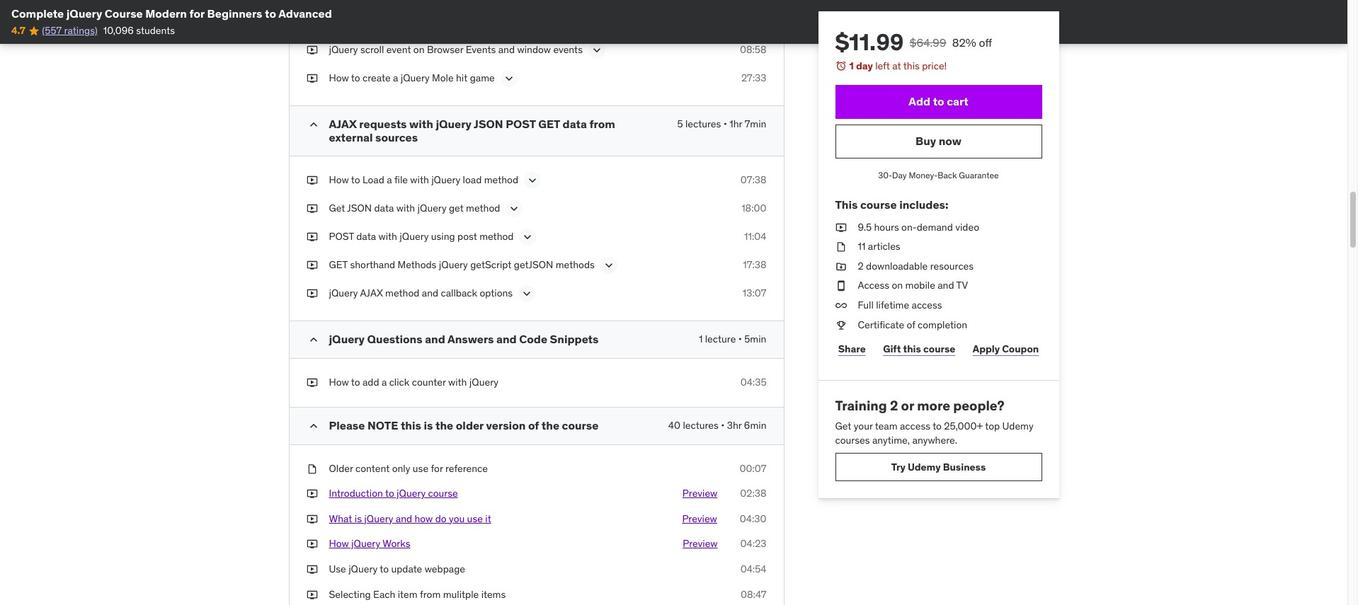 Task type: locate. For each thing, give the bounding box(es) containing it.
more right or
[[918, 398, 951, 415]]

0 horizontal spatial udemy
[[908, 461, 941, 474]]

method down 'methods'
[[385, 287, 420, 300]]

1 vertical spatial for
[[431, 462, 443, 475]]

buy now button
[[836, 124, 1042, 158]]

0 horizontal spatial get
[[329, 259, 348, 271]]

includes:
[[900, 198, 949, 212]]

1 vertical spatial a
[[387, 174, 392, 186]]

for left reference
[[431, 462, 443, 475]]

show lecture description image right methods
[[602, 259, 616, 273]]

this right at
[[904, 60, 920, 72]]

1 horizontal spatial post
[[506, 117, 536, 131]]

27:33
[[742, 71, 767, 84]]

with inside ajax requests with jquery json post get data from external sources
[[409, 117, 433, 131]]

a
[[393, 71, 398, 84], [387, 174, 392, 186], [382, 376, 387, 389]]

10,096 students
[[103, 24, 175, 37]]

1 vertical spatial get
[[329, 259, 348, 271]]

show lecture description image up getjson
[[521, 230, 535, 244]]

preview left 04:30 at the bottom
[[682, 513, 717, 526]]

1 lecture • 5min
[[699, 333, 767, 346]]

more inside training 2 or more people? get your team access to 25,000+ top udemy courses anytime, anywhere.
[[918, 398, 951, 415]]

use
[[329, 563, 346, 576]]

1 right alarm 'image' at the right of page
[[850, 60, 854, 72]]

jquery inside button
[[397, 488, 426, 500]]

with down file
[[396, 202, 415, 215]]

1 vertical spatial on
[[414, 43, 425, 56]]

post
[[458, 230, 477, 243]]

0 horizontal spatial use
[[413, 462, 429, 475]]

1 vertical spatial data
[[374, 202, 394, 215]]

on
[[430, 15, 442, 27], [414, 43, 425, 56], [892, 279, 903, 292]]

0 vertical spatial more
[[501, 15, 524, 27]]

preview for 02:38
[[683, 488, 718, 500]]

how for how jquery works
[[329, 538, 349, 551]]

1 horizontal spatial from
[[590, 117, 615, 131]]

1 vertical spatial preview
[[682, 513, 717, 526]]

older
[[329, 462, 353, 475]]

2 inside training 2 or more people? get your team access to 25,000+ top udemy courses anytime, anywhere.
[[890, 398, 898, 415]]

small image for please
[[306, 419, 321, 433]]

create
[[363, 71, 391, 84]]

1 vertical spatial get
[[836, 420, 852, 433]]

0 horizontal spatial ajax
[[329, 117, 357, 131]]

apply
[[973, 343, 1000, 355]]

0 vertical spatial get
[[539, 117, 560, 131]]

2 vertical spatial preview
[[683, 538, 718, 551]]

1 horizontal spatial the
[[436, 418, 454, 433]]

2
[[858, 260, 864, 273], [890, 398, 898, 415]]

how left add
[[329, 376, 349, 389]]

6min
[[744, 419, 767, 432]]

to up anywhere. at the right
[[933, 420, 942, 433]]

04:35
[[741, 376, 767, 389]]

0 horizontal spatial 2
[[858, 260, 864, 273]]

04:23
[[741, 538, 767, 551]]

answers
[[448, 332, 494, 346]]

1 vertical spatial json
[[347, 202, 372, 215]]

1 small image from the top
[[306, 333, 321, 347]]

0 vertical spatial data
[[563, 117, 587, 131]]

works
[[383, 538, 411, 551]]

get
[[329, 202, 345, 215], [836, 420, 852, 433]]

2 vertical spatial data
[[356, 230, 376, 243]]

access down mobile
[[912, 299, 943, 312]]

from
[[590, 117, 615, 131], [420, 588, 441, 601]]

of down full lifetime access
[[907, 318, 916, 331]]

0 vertical spatial for
[[189, 6, 205, 21]]

with right requests
[[409, 117, 433, 131]]

with up the event
[[392, 15, 411, 27]]

2 vertical spatial a
[[382, 376, 387, 389]]

method
[[484, 174, 519, 186], [466, 202, 500, 215], [480, 230, 514, 243], [385, 287, 420, 300]]

how inside "button"
[[329, 538, 349, 551]]

08:47
[[741, 588, 767, 601]]

3hr
[[727, 419, 742, 432]]

access
[[912, 299, 943, 312], [900, 420, 931, 433]]

sources
[[375, 130, 418, 144]]

1 vertical spatial from
[[420, 588, 441, 601]]

1 horizontal spatial get
[[539, 117, 560, 131]]

with right file
[[410, 174, 429, 186]]

show lecture description image
[[590, 43, 604, 57], [502, 71, 516, 86], [508, 202, 522, 216], [521, 230, 535, 244], [520, 287, 534, 301]]

item
[[398, 588, 418, 601]]

how for how to create a jquery mole hit game
[[329, 71, 349, 84]]

is right what
[[355, 513, 362, 526]]

how jquery works button
[[329, 538, 411, 552]]

1 vertical spatial •
[[739, 333, 742, 346]]

7min
[[745, 117, 767, 130]]

courses
[[836, 434, 870, 447]]

this right the gift
[[904, 343, 922, 355]]

this
[[836, 198, 858, 212]]

1 horizontal spatial more
[[918, 398, 951, 415]]

preview left 04:23
[[683, 538, 718, 551]]

• left 3hr
[[721, 419, 725, 432]]

tv
[[957, 279, 968, 292]]

on right the event
[[414, 43, 425, 56]]

2 vertical spatial this
[[401, 418, 421, 433]]

events
[[361, 15, 390, 27], [568, 15, 597, 27], [554, 43, 583, 56]]

2 small image from the top
[[306, 419, 321, 433]]

and left answers
[[425, 332, 445, 346]]

jquery up "what is jquery and how do you use it"
[[397, 488, 426, 500]]

1 vertical spatial more
[[918, 398, 951, 415]]

your
[[854, 420, 873, 433]]

a right create
[[393, 71, 398, 84]]

mole
[[432, 71, 454, 84]]

ajax down "shorthand"
[[360, 287, 383, 300]]

4.7
[[11, 24, 25, 37]]

jquery left works
[[351, 538, 380, 551]]

more left powerful
[[501, 15, 524, 27]]

events right window
[[554, 43, 583, 56]]

use right only
[[413, 462, 429, 475]]

a right add
[[382, 376, 387, 389]]

1 horizontal spatial show lecture description image
[[602, 259, 616, 273]]

jquery down get json data with jquery get method
[[400, 230, 429, 243]]

0 horizontal spatial is
[[355, 513, 362, 526]]

reference
[[446, 462, 488, 475]]

a left file
[[387, 174, 392, 186]]

2 down 11
[[858, 260, 864, 273]]

(557
[[42, 24, 62, 37]]

try udemy business link
[[836, 453, 1042, 482]]

students
[[136, 24, 175, 37]]

small image for jquery
[[306, 333, 321, 347]]

1 vertical spatial of
[[528, 418, 539, 433]]

show lecture description image for get shorthand methods jquery getscript getjson methods
[[602, 259, 616, 273]]

0 horizontal spatial get
[[329, 202, 345, 215]]

the right version
[[542, 418, 560, 433]]

0 vertical spatial udemy
[[1003, 420, 1034, 433]]

0 vertical spatial access
[[912, 299, 943, 312]]

1 vertical spatial access
[[900, 420, 931, 433]]

lectures right the 40
[[683, 419, 719, 432]]

and right the events
[[498, 43, 515, 56]]

the up browser on the left top of the page
[[413, 15, 428, 27]]

1 vertical spatial show lecture description image
[[602, 259, 616, 273]]

preview
[[683, 488, 718, 500], [682, 513, 717, 526], [683, 538, 718, 551]]

1 for 1 lecture • 5min
[[699, 333, 703, 346]]

add
[[363, 376, 379, 389]]

json down load
[[347, 202, 372, 215]]

the
[[413, 15, 428, 27], [436, 418, 454, 433], [542, 418, 560, 433]]

to inside the introduction to jquery course button
[[385, 488, 394, 500]]

udemy right top on the right bottom
[[1003, 420, 1034, 433]]

1 vertical spatial lectures
[[683, 419, 719, 432]]

to
[[265, 6, 276, 21], [351, 71, 360, 84], [933, 94, 945, 108], [351, 174, 360, 186], [351, 376, 360, 389], [933, 420, 942, 433], [385, 488, 394, 500], [380, 563, 389, 576]]

0 vertical spatial preview
[[683, 488, 718, 500]]

11
[[858, 240, 866, 253]]

on down "downloadable"
[[892, 279, 903, 292]]

jquery down attach
[[329, 43, 358, 56]]

1 horizontal spatial 1
[[850, 60, 854, 72]]

ajax right small image
[[329, 117, 357, 131]]

0 horizontal spatial post
[[329, 230, 354, 243]]

jquery down 'hit'
[[436, 117, 472, 131]]

anywhere.
[[913, 434, 958, 447]]

get
[[539, 117, 560, 131], [329, 259, 348, 271]]

use left it
[[467, 513, 483, 526]]

0 horizontal spatial more
[[501, 15, 524, 27]]

5min
[[745, 333, 767, 346]]

older
[[456, 418, 484, 433]]

show lecture description image
[[526, 174, 540, 188], [602, 259, 616, 273]]

• for ajax requests with jquery json post get data from external sources
[[724, 117, 727, 130]]

0 vertical spatial ajax
[[329, 117, 357, 131]]

jquery left get
[[418, 202, 447, 215]]

0 vertical spatial •
[[724, 117, 727, 130]]

11 articles
[[858, 240, 901, 253]]

• left 1hr
[[724, 117, 727, 130]]

jquery left questions
[[329, 332, 365, 346]]

udemy right try
[[908, 461, 941, 474]]

course inside gift this course link
[[924, 343, 956, 355]]

1 horizontal spatial for
[[431, 462, 443, 475]]

0 vertical spatial post
[[506, 117, 536, 131]]

of right version
[[528, 418, 539, 433]]

1 horizontal spatial 2
[[890, 398, 898, 415]]

lectures for ajax requests with jquery json post get data from external sources
[[686, 117, 721, 130]]

0 vertical spatial 1
[[850, 60, 854, 72]]

access down or
[[900, 420, 931, 433]]

82%
[[953, 35, 977, 50]]

jquery down answers
[[470, 376, 499, 389]]

0 vertical spatial small image
[[306, 333, 321, 347]]

certificate
[[858, 318, 905, 331]]

0 vertical spatial get
[[329, 202, 345, 215]]

• left '5min'
[[739, 333, 742, 346]]

0 vertical spatial on
[[430, 15, 442, 27]]

0 horizontal spatial for
[[189, 6, 205, 21]]

1 vertical spatial ajax
[[360, 287, 383, 300]]

how up use
[[329, 538, 349, 551]]

and inside what is jquery and how do you use it button
[[396, 513, 412, 526]]

how left load
[[329, 174, 349, 186]]

1 horizontal spatial of
[[907, 318, 916, 331]]

selecting
[[329, 588, 371, 601]]

completion
[[918, 318, 968, 331]]

counter
[[412, 376, 446, 389]]

on left method
[[430, 15, 442, 27]]

how to load a file with jquery load method
[[329, 174, 519, 186]]

0 vertical spatial json
[[474, 117, 503, 131]]

0 vertical spatial 2
[[858, 260, 864, 273]]

0 vertical spatial lectures
[[686, 117, 721, 130]]

2 how from the top
[[329, 174, 349, 186]]

0 vertical spatial a
[[393, 71, 398, 84]]

snippets
[[550, 332, 599, 346]]

0 horizontal spatial of
[[528, 418, 539, 433]]

apply coupon button
[[970, 335, 1042, 364]]

2 vertical spatial on
[[892, 279, 903, 292]]

complete
[[11, 6, 64, 21]]

small image
[[306, 333, 321, 347], [306, 419, 321, 433]]

what is jquery and how do you use it button
[[329, 513, 491, 527]]

2 vertical spatial •
[[721, 419, 725, 432]]

with right method
[[480, 15, 499, 27]]

show lecture description image right window
[[590, 43, 604, 57]]

course
[[861, 198, 897, 212], [924, 343, 956, 355], [562, 418, 599, 433], [428, 488, 458, 500]]

to left cart
[[933, 94, 945, 108]]

1 vertical spatial udemy
[[908, 461, 941, 474]]

resources
[[931, 260, 974, 273]]

this right note
[[401, 418, 421, 433]]

to left advanced
[[265, 6, 276, 21]]

1 horizontal spatial use
[[467, 513, 483, 526]]

json down the game
[[474, 117, 503, 131]]

1 vertical spatial 1
[[699, 333, 703, 346]]

0 horizontal spatial json
[[347, 202, 372, 215]]

jquery up how jquery works
[[364, 513, 393, 526]]

use jquery to update webpage
[[329, 563, 465, 576]]

json inside ajax requests with jquery json post get data from external sources
[[474, 117, 503, 131]]

1 horizontal spatial json
[[474, 117, 503, 131]]

to down only
[[385, 488, 394, 500]]

xsmall image
[[306, 15, 318, 29], [306, 43, 318, 57], [306, 202, 318, 216], [306, 230, 318, 244], [836, 260, 847, 274], [306, 376, 318, 390], [306, 462, 318, 476], [306, 488, 318, 501], [306, 513, 318, 527], [306, 538, 318, 552]]

the left older
[[436, 418, 454, 433]]

show lecture description image for how to load a file with jquery load method
[[526, 174, 540, 188]]

get inside ajax requests with jquery json post get data from external sources
[[539, 117, 560, 131]]

show lecture description image right get
[[508, 202, 522, 216]]

0 vertical spatial show lecture description image
[[526, 174, 540, 188]]

for right modern
[[189, 6, 205, 21]]

a for file
[[387, 174, 392, 186]]

0 horizontal spatial show lecture description image
[[526, 174, 540, 188]]

1 left lecture at the right
[[699, 333, 703, 346]]

show lecture description image for post data with jquery using post method
[[521, 230, 535, 244]]

1 vertical spatial small image
[[306, 419, 321, 433]]

0 horizontal spatial 1
[[699, 333, 703, 346]]

gift this course
[[883, 343, 956, 355]]

1 how from the top
[[329, 71, 349, 84]]

1 horizontal spatial get
[[836, 420, 852, 433]]

2 left or
[[890, 398, 898, 415]]

show lecture description image down getjson
[[520, 287, 534, 301]]

lectures for please note this is the older version of the course
[[683, 419, 719, 432]]

training 2 or more people? get your team access to 25,000+ top udemy courses anytime, anywhere.
[[836, 398, 1034, 447]]

and left how
[[396, 513, 412, 526]]

1 vertical spatial is
[[355, 513, 362, 526]]

jquery inside ajax requests with jquery json post get data from external sources
[[436, 117, 472, 131]]

11:04
[[745, 230, 767, 243]]

and left the "code"
[[497, 332, 517, 346]]

data
[[563, 117, 587, 131], [374, 202, 394, 215], [356, 230, 376, 243]]

how left create
[[329, 71, 349, 84]]

show lecture description image right the load
[[526, 174, 540, 188]]

jquery inside button
[[364, 513, 393, 526]]

on-
[[902, 221, 917, 233]]

• for jquery questions and answers and code snippets
[[739, 333, 742, 346]]

18:00
[[742, 202, 767, 215]]

with right counter on the left bottom of page
[[448, 376, 467, 389]]

only
[[392, 462, 410, 475]]

game
[[470, 71, 495, 84]]

udemy inside training 2 or more people? get your team access to 25,000+ top udemy courses anytime, anywhere.
[[1003, 420, 1034, 433]]

ajax inside ajax requests with jquery json post get data from external sources
[[329, 117, 357, 131]]

1 vertical spatial 2
[[890, 398, 898, 415]]

40
[[669, 419, 681, 432]]

get shorthand methods jquery getscript getjson methods
[[329, 259, 595, 271]]

0 vertical spatial from
[[590, 117, 615, 131]]

is left older
[[424, 418, 433, 433]]

jquery left mole
[[401, 71, 430, 84]]

powerful
[[527, 15, 565, 27]]

jquery up ratings)
[[66, 6, 102, 21]]

0 vertical spatial use
[[413, 462, 429, 475]]

02:38
[[740, 488, 767, 500]]

1 horizontal spatial udemy
[[1003, 420, 1034, 433]]

preview left "02:38"
[[683, 488, 718, 500]]

attach events with the on method with more powerful events
[[329, 15, 597, 27]]

alarm image
[[836, 60, 847, 72]]

and left the tv
[[938, 279, 955, 292]]

full lifetime access
[[858, 299, 943, 312]]

4 how from the top
[[329, 538, 349, 551]]

show lecture description image right the game
[[502, 71, 516, 86]]

3 how from the top
[[329, 376, 349, 389]]

team
[[875, 420, 898, 433]]

1 vertical spatial use
[[467, 513, 483, 526]]

for
[[189, 6, 205, 21], [431, 462, 443, 475]]

file
[[395, 174, 408, 186]]

1 horizontal spatial on
[[430, 15, 442, 27]]

xsmall image
[[306, 71, 318, 85], [306, 174, 318, 187], [836, 221, 847, 235], [836, 240, 847, 254], [306, 259, 318, 272], [836, 279, 847, 293], [306, 287, 318, 301], [836, 299, 847, 313], [836, 318, 847, 332], [306, 563, 318, 577], [306, 588, 318, 602]]

small image
[[306, 117, 321, 132]]

1 horizontal spatial is
[[424, 418, 433, 433]]

lectures right the 5
[[686, 117, 721, 130]]



Task type: describe. For each thing, give the bounding box(es) containing it.
update
[[391, 563, 422, 576]]

add to cart
[[909, 94, 969, 108]]

how for how to add a click counter with jquery
[[329, 376, 349, 389]]

or
[[901, 398, 915, 415]]

external
[[329, 130, 373, 144]]

2 horizontal spatial on
[[892, 279, 903, 292]]

a for jquery
[[393, 71, 398, 84]]

selecting each item from mulitple items
[[329, 588, 506, 601]]

preview for 04:23
[[683, 538, 718, 551]]

day
[[893, 170, 907, 180]]

hit
[[456, 71, 468, 84]]

people?
[[954, 398, 1005, 415]]

show lecture description image for jquery ajax method and callback options
[[520, 287, 534, 301]]

window
[[517, 43, 551, 56]]

gift this course link
[[880, 335, 959, 364]]

for for modern
[[189, 6, 205, 21]]

1 vertical spatial this
[[904, 343, 922, 355]]

1 for 1 day left at this price!
[[850, 60, 854, 72]]

scroll
[[360, 43, 384, 56]]

0 horizontal spatial on
[[414, 43, 425, 56]]

articles
[[868, 240, 901, 253]]

webpage
[[425, 563, 465, 576]]

to inside add to cart button
[[933, 94, 945, 108]]

jquery right use
[[349, 563, 378, 576]]

show lecture description image for get json data with jquery get method
[[508, 202, 522, 216]]

using
[[431, 230, 455, 243]]

back
[[938, 170, 957, 180]]

$64.99
[[910, 35, 947, 50]]

13:07
[[743, 287, 767, 300]]

to left update
[[380, 563, 389, 576]]

getjson
[[514, 259, 553, 271]]

1 day left at this price!
[[850, 60, 947, 72]]

0 vertical spatial of
[[907, 318, 916, 331]]

top
[[986, 420, 1000, 433]]

data inside ajax requests with jquery json post get data from external sources
[[563, 117, 587, 131]]

40 lectures • 3hr 6min
[[669, 419, 767, 432]]

0 horizontal spatial from
[[420, 588, 441, 601]]

downloadable
[[866, 260, 928, 273]]

price!
[[922, 60, 947, 72]]

jquery inside "button"
[[351, 538, 380, 551]]

show lecture description image for how to create a jquery mole hit game
[[502, 71, 516, 86]]

jquery up callback
[[439, 259, 468, 271]]

methods
[[398, 259, 437, 271]]

use inside button
[[467, 513, 483, 526]]

at
[[893, 60, 902, 72]]

$11.99 $64.99 82% off
[[836, 28, 993, 57]]

jquery scroll event on browser events and window events
[[329, 43, 583, 56]]

method
[[444, 15, 478, 27]]

do
[[435, 513, 447, 526]]

1 vertical spatial post
[[329, 230, 354, 243]]

day
[[856, 60, 873, 72]]

events right powerful
[[568, 15, 597, 27]]

• for please note this is the older version of the course
[[721, 419, 725, 432]]

you
[[449, 513, 465, 526]]

jquery down "shorthand"
[[329, 287, 358, 300]]

to left create
[[351, 71, 360, 84]]

post data with jquery using post method
[[329, 230, 514, 243]]

getscript
[[471, 259, 512, 271]]

how for how to load a file with jquery load method
[[329, 174, 349, 186]]

version
[[486, 418, 526, 433]]

access inside training 2 or more people? get your team access to 25,000+ top udemy courses anytime, anywhere.
[[900, 420, 931, 433]]

from inside ajax requests with jquery json post get data from external sources
[[590, 117, 615, 131]]

to left add
[[351, 376, 360, 389]]

gift
[[883, 343, 901, 355]]

demand
[[917, 221, 953, 233]]

jquery left the load
[[432, 174, 461, 186]]

9.5 hours on-demand video
[[858, 221, 980, 233]]

how to create a jquery mole hit game
[[329, 71, 495, 84]]

course inside the introduction to jquery course button
[[428, 488, 458, 500]]

ajax requests with jquery json post get data from external sources
[[329, 117, 615, 144]]

hours
[[874, 221, 899, 233]]

full
[[858, 299, 874, 312]]

preview for 04:30
[[682, 513, 717, 526]]

attach
[[329, 15, 358, 27]]

to left load
[[351, 174, 360, 186]]

how
[[415, 513, 433, 526]]

30-day money-back guarantee
[[879, 170, 999, 180]]

to inside training 2 or more people? get your team access to 25,000+ top udemy courses anytime, anywhere.
[[933, 420, 942, 433]]

introduction
[[329, 488, 383, 500]]

money-
[[909, 170, 938, 180]]

left
[[876, 60, 890, 72]]

show lecture description image for jquery scroll event on browser events and window events
[[590, 43, 604, 57]]

0 horizontal spatial the
[[413, 15, 428, 27]]

add
[[909, 94, 931, 108]]

complete jquery course modern for beginners to advanced
[[11, 6, 332, 21]]

method up getscript
[[480, 230, 514, 243]]

share button
[[836, 335, 869, 364]]

items
[[481, 588, 506, 601]]

beginners
[[207, 6, 262, 21]]

method right get
[[466, 202, 500, 215]]

buy
[[916, 134, 937, 148]]

add to cart button
[[836, 85, 1042, 119]]

coupon
[[1003, 343, 1039, 355]]

note
[[368, 418, 398, 433]]

0 vertical spatial is
[[424, 418, 433, 433]]

and left callback
[[422, 287, 439, 300]]

for for use
[[431, 462, 443, 475]]

with up "shorthand"
[[379, 230, 397, 243]]

click
[[389, 376, 410, 389]]

a for click
[[382, 376, 387, 389]]

04:30
[[740, 513, 767, 526]]

events up scroll
[[361, 15, 390, 27]]

0 vertical spatial this
[[904, 60, 920, 72]]

what is jquery and how do you use it
[[329, 513, 491, 526]]

method right the load
[[484, 174, 519, 186]]

5
[[678, 117, 683, 130]]

lifetime
[[876, 299, 910, 312]]

shorthand
[[350, 259, 395, 271]]

event
[[387, 43, 411, 56]]

post inside ajax requests with jquery json post get data from external sources
[[506, 117, 536, 131]]

anytime,
[[873, 434, 910, 447]]

course
[[105, 6, 143, 21]]

2 horizontal spatial the
[[542, 418, 560, 433]]

ratings)
[[64, 24, 98, 37]]

17:38
[[743, 259, 767, 271]]

get json data with jquery get method
[[329, 202, 500, 215]]

guarantee
[[959, 170, 999, 180]]

lecture
[[705, 333, 736, 346]]

1 horizontal spatial ajax
[[360, 287, 383, 300]]

options
[[480, 287, 513, 300]]

5 lectures • 1hr 7min
[[678, 117, 767, 130]]

try udemy business
[[892, 461, 986, 474]]

jquery questions and answers and code snippets
[[329, 332, 599, 346]]

is inside what is jquery and how do you use it button
[[355, 513, 362, 526]]

04:54
[[741, 563, 767, 576]]

how to add a click counter with jquery
[[329, 376, 499, 389]]

try
[[892, 461, 906, 474]]

access on mobile and tv
[[858, 279, 968, 292]]

30-
[[879, 170, 893, 180]]

get inside training 2 or more people? get your team access to 25,000+ top udemy courses anytime, anywhere.
[[836, 420, 852, 433]]

off
[[979, 35, 993, 50]]



Task type: vqa. For each thing, say whether or not it's contained in the screenshot.
the bottommost more
yes



